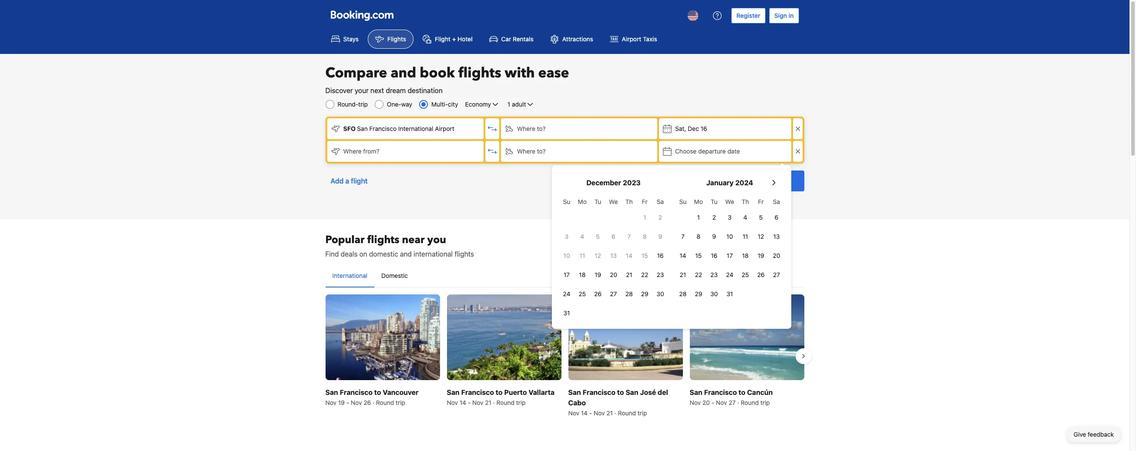Task type: describe. For each thing, give the bounding box(es) containing it.
round-
[[338, 101, 358, 108]]

5 January 2024 checkbox
[[753, 209, 769, 226]]

add
[[331, 177, 344, 185]]

10 December 2023 checkbox
[[559, 247, 575, 265]]

trip inside the san francisco to vancouver nov 19 - nov 26 · round trip
[[396, 399, 405, 407]]

car rentals link
[[482, 30, 541, 49]]

to for vancouver
[[374, 389, 381, 397]]

trip down your
[[358, 101, 368, 108]]

16 inside dropdown button
[[701, 125, 707, 132]]

19 for "19" checkbox
[[595, 271, 601, 279]]

29 December 2023 checkbox
[[637, 286, 653, 303]]

14 December 2023 checkbox
[[622, 247, 637, 265]]

popular
[[325, 233, 365, 247]]

16 January 2024 checkbox
[[707, 247, 722, 265]]

vancouver
[[383, 389, 419, 397]]

8 December 2023 checkbox
[[637, 228, 653, 246]]

international button
[[325, 265, 374, 287]]

where for sat, dec 16
[[517, 125, 536, 132]]

give feedback
[[1074, 431, 1114, 438]]

23 for 23 option
[[657, 271, 664, 279]]

to for san
[[617, 389, 624, 397]]

31 December 2023 checkbox
[[559, 305, 575, 322]]

27 inside san francisco to cancún nov 20 - nov 27 · round trip
[[729, 399, 736, 407]]

search
[[770, 177, 791, 185]]

car rentals
[[501, 35, 534, 43]]

2 December 2023 checkbox
[[653, 209, 668, 226]]

compare and book flights with ease discover your next dream destination
[[325, 64, 569, 94]]

one-
[[387, 101, 401, 108]]

ease
[[538, 64, 569, 83]]

sign
[[775, 12, 787, 19]]

27 for 27 checkbox on the right bottom
[[610, 290, 617, 298]]

0 horizontal spatial airport
[[435, 125, 455, 132]]

vallarta
[[529, 389, 555, 397]]

8 for '8' option
[[697, 233, 701, 240]]

9 January 2024 checkbox
[[707, 228, 722, 246]]

near
[[402, 233, 425, 247]]

round inside san francisco to cancún nov 20 - nov 27 · round trip
[[741, 399, 759, 407]]

multi-city
[[431, 101, 458, 108]]

search button
[[757, 171, 804, 192]]

15 for "15 january 2024" checkbox
[[696, 252, 702, 260]]

san for san francisco to vancouver
[[325, 389, 338, 397]]

27 for 27 january 2024 checkbox
[[773, 271, 780, 279]]

sa for 2024
[[773, 198, 780, 206]]

7 December 2023 checkbox
[[622, 228, 637, 246]]

flight
[[435, 35, 451, 43]]

give feedback button
[[1067, 427, 1121, 443]]

fr for 2023
[[642, 198, 648, 206]]

17 for 17 option on the right of page
[[727, 252, 733, 260]]

find
[[325, 250, 339, 258]]

flight + hotel link
[[415, 30, 480, 49]]

round-trip
[[338, 101, 368, 108]]

17 January 2024 checkbox
[[722, 247, 738, 265]]

5 for 5 january 2024 'checkbox'
[[759, 214, 763, 221]]

multi-
[[431, 101, 448, 108]]

1 January 2024 checkbox
[[691, 209, 707, 226]]

region containing san francisco to vancouver
[[319, 291, 811, 422]]

29 for 29 december 2023 option
[[641, 290, 649, 298]]

add a flight
[[331, 177, 368, 185]]

24 for 24 january 2024 "option"
[[726, 271, 734, 279]]

8 January 2024 checkbox
[[691, 228, 707, 246]]

december
[[587, 179, 621, 187]]

21 inside san francisco to san josé del cabo nov 14 - nov 21 · round trip
[[607, 410, 613, 417]]

san francisco to san josé del cabo image
[[568, 295, 683, 381]]

10 for '10' option
[[727, 233, 733, 240]]

popular flights near you find deals on domestic and international flights
[[325, 233, 474, 258]]

january
[[706, 179, 734, 187]]

20 for 20 checkbox
[[773, 252, 780, 260]]

19 inside the san francisco to vancouver nov 19 - nov 26 · round trip
[[338, 399, 345, 407]]

31 for 31 january 2024 checkbox
[[727, 290, 733, 298]]

domestic
[[369, 250, 398, 258]]

dream
[[386, 87, 406, 94]]

cabo
[[568, 399, 586, 407]]

18 for '18 january 2024' option
[[742, 252, 749, 260]]

give
[[1074, 431, 1087, 438]]

airport taxis link
[[602, 30, 665, 49]]

7 for "7" 'checkbox'
[[628, 233, 631, 240]]

9 for the 9 checkbox
[[659, 233, 662, 240]]

register
[[737, 12, 761, 19]]

one-way
[[387, 101, 412, 108]]

17 for 17 december 2023 'checkbox'
[[564, 271, 570, 279]]

· inside san francisco to cancún nov 20 - nov 27 · round trip
[[738, 399, 739, 407]]

4 for the '4' checkbox
[[581, 233, 584, 240]]

city
[[448, 101, 458, 108]]

your
[[355, 87, 369, 94]]

flights link
[[368, 30, 414, 49]]

21 December 2023 checkbox
[[622, 266, 637, 284]]

2023
[[623, 179, 641, 187]]

27 January 2024 checkbox
[[769, 266, 785, 284]]

21 inside 21 december 2023 checkbox
[[626, 271, 633, 279]]

14 inside option
[[680, 252, 686, 260]]

feedback
[[1088, 431, 1114, 438]]

22 for the 22 january 2024 option
[[695, 271, 702, 279]]

15 for 15 checkbox
[[642, 252, 648, 260]]

1 adult button
[[507, 99, 536, 110]]

hotel
[[458, 35, 473, 43]]

1 December 2023 checkbox
[[637, 209, 653, 226]]

sat, dec 16 button
[[659, 118, 791, 139]]

domestic button
[[374, 265, 415, 287]]

san francisco to vancouver image
[[325, 295, 440, 381]]

9 December 2023 checkbox
[[653, 228, 668, 246]]

16 for '16 december 2023' option
[[657, 252, 664, 260]]

1 horizontal spatial international
[[398, 125, 433, 132]]

30 for 30 january 2024 option
[[711, 290, 718, 298]]

26 January 2024 checkbox
[[753, 266, 769, 284]]

29 January 2024 checkbox
[[691, 286, 707, 303]]

- inside san francisco to san josé del cabo nov 14 - nov 21 · round trip
[[589, 410, 592, 417]]

where for choose departure date
[[517, 148, 536, 155]]

adult
[[512, 101, 526, 108]]

josé
[[640, 389, 656, 397]]

january 2024
[[706, 179, 753, 187]]

san for san francisco to san josé del cabo
[[568, 389, 581, 397]]

2 for december 2023
[[659, 214, 662, 221]]

18 December 2023 checkbox
[[575, 266, 590, 284]]

· inside the san francisco to vancouver nov 19 - nov 26 · round trip
[[373, 399, 375, 407]]

you
[[427, 233, 446, 247]]

sfo
[[343, 125, 356, 132]]

31 January 2024 checkbox
[[722, 286, 738, 303]]

we for january
[[725, 198, 734, 206]]

where to? for choose
[[517, 148, 546, 155]]

20 for 20 option
[[610, 271, 617, 279]]

24 for 24 december 2023 option
[[563, 290, 571, 298]]

international inside international button
[[332, 272, 368, 280]]

· inside san francisco to san josé del cabo nov 14 - nov 21 · round trip
[[615, 410, 616, 417]]

21 inside san francisco to puerto vallarta nov 14 - nov 21 · round trip
[[485, 399, 492, 407]]

san francisco to cancún nov 20 - nov 27 · round trip
[[690, 389, 773, 407]]

departure
[[698, 148, 726, 155]]

attractions
[[562, 35, 593, 43]]

6 January 2024 checkbox
[[769, 209, 785, 226]]

rentals
[[513, 35, 534, 43]]

tu for january
[[711, 198, 718, 206]]

3 January 2024 checkbox
[[722, 209, 738, 226]]

28 for "28 december 2023" checkbox
[[626, 290, 633, 298]]

stays link
[[324, 30, 366, 49]]

puerto
[[504, 389, 527, 397]]

29 for 29 january 2024 option at bottom right
[[695, 290, 702, 298]]

and inside compare and book flights with ease discover your next dream destination
[[391, 64, 416, 83]]

sat,
[[675, 125, 686, 132]]

sfo san francisco international airport
[[343, 125, 455, 132]]

on
[[359, 250, 367, 258]]

choose departure date button
[[659, 141, 791, 162]]

11 for 11 checkbox
[[580, 252, 585, 260]]

book
[[420, 64, 455, 83]]

18 for 18 december 2023 option
[[579, 271, 586, 279]]

to? for choose departure date
[[537, 148, 546, 155]]

where from?
[[343, 148, 379, 155]]

san francisco to san josé del cabo nov 14 - nov 21 · round trip
[[568, 389, 668, 417]]

fr for 2024
[[758, 198, 764, 206]]

destination
[[408, 87, 443, 94]]

francisco for san francisco to puerto vallarta
[[461, 389, 494, 397]]

sign in
[[775, 12, 794, 19]]

tu for december
[[595, 198, 602, 206]]

flight
[[351, 177, 368, 185]]



Task type: locate. For each thing, give the bounding box(es) containing it.
0 vertical spatial 25
[[742, 271, 749, 279]]

2 tu from the left
[[711, 198, 718, 206]]

1 inside '1 december 2023' option
[[644, 214, 646, 221]]

san for san francisco to puerto vallarta
[[447, 389, 460, 397]]

3 December 2023 checkbox
[[559, 228, 575, 246]]

sa
[[657, 198, 664, 206], [773, 198, 780, 206]]

11 for 11 january 2024 checkbox
[[743, 233, 748, 240]]

30 inside checkbox
[[657, 290, 664, 298]]

30 right 29 december 2023 option
[[657, 290, 664, 298]]

th up 4 checkbox
[[742, 198, 749, 206]]

0 horizontal spatial we
[[609, 198, 618, 206]]

trip down puerto
[[516, 399, 526, 407]]

we down december 2023
[[609, 198, 618, 206]]

region
[[319, 291, 811, 422]]

9 for 9 checkbox
[[712, 233, 716, 240]]

0 horizontal spatial 7
[[628, 233, 631, 240]]

1 horizontal spatial we
[[725, 198, 734, 206]]

1 vertical spatial 5
[[596, 233, 600, 240]]

3 inside checkbox
[[565, 233, 569, 240]]

21 inside 21 checkbox
[[680, 271, 686, 279]]

0 horizontal spatial 30
[[657, 290, 664, 298]]

1 2 from the left
[[659, 214, 662, 221]]

tab list containing international
[[325, 265, 804, 288]]

11 right '10' option
[[743, 233, 748, 240]]

airport left taxis
[[622, 35, 642, 43]]

2 inside 2 january 2024 checkbox
[[713, 214, 716, 221]]

san for san francisco to cancún
[[690, 389, 703, 397]]

30 December 2023 checkbox
[[653, 286, 668, 303]]

2 9 from the left
[[712, 233, 716, 240]]

discover
[[325, 87, 353, 94]]

6 right 5 december 2023 checkbox
[[612, 233, 616, 240]]

1 30 from the left
[[657, 290, 664, 298]]

francisco for san francisco to cancún
[[704, 389, 737, 397]]

1 where to? from the top
[[517, 125, 546, 132]]

flights up economy
[[458, 64, 501, 83]]

17 inside 17 option
[[727, 252, 733, 260]]

9 right "8 december 2023" option
[[659, 233, 662, 240]]

2
[[659, 214, 662, 221], [713, 214, 716, 221]]

san inside san francisco to cancún nov 20 - nov 27 · round trip
[[690, 389, 703, 397]]

31
[[727, 290, 733, 298], [564, 310, 570, 317]]

th
[[626, 198, 633, 206], [742, 198, 749, 206]]

1 29 from the left
[[641, 290, 649, 298]]

and inside popular flights near you find deals on domestic and international flights
[[400, 250, 412, 258]]

1 horizontal spatial 2
[[713, 214, 716, 221]]

12 right 11 checkbox
[[595, 252, 601, 260]]

trip inside san francisco to puerto vallarta nov 14 - nov 21 · round trip
[[516, 399, 526, 407]]

21 January 2024 checkbox
[[675, 266, 691, 284]]

0 horizontal spatial sa
[[657, 198, 664, 206]]

30 inside option
[[711, 290, 718, 298]]

1 horizontal spatial 30
[[711, 290, 718, 298]]

7 right "6" option
[[628, 233, 631, 240]]

7
[[628, 233, 631, 240], [681, 233, 685, 240]]

with
[[505, 64, 535, 83]]

to for puerto
[[496, 389, 503, 397]]

16 right dec
[[701, 125, 707, 132]]

5 inside 5 december 2023 checkbox
[[596, 233, 600, 240]]

22 for 22 december 2023 option
[[641, 271, 649, 279]]

4 December 2023 checkbox
[[575, 228, 590, 246]]

0 horizontal spatial 13
[[610, 252, 617, 260]]

23 December 2023 checkbox
[[653, 266, 668, 284]]

15
[[642, 252, 648, 260], [696, 252, 702, 260]]

sa for 2023
[[657, 198, 664, 206]]

francisco for san francisco to vancouver
[[340, 389, 373, 397]]

14 inside "checkbox"
[[626, 252, 633, 260]]

20 inside 20 option
[[610, 271, 617, 279]]

18 inside 18 december 2023 option
[[579, 271, 586, 279]]

round inside san francisco to san josé del cabo nov 14 - nov 21 · round trip
[[618, 410, 636, 417]]

0 horizontal spatial su
[[563, 198, 571, 206]]

0 vertical spatial 3
[[728, 214, 732, 221]]

16 for the 16 checkbox
[[711, 252, 718, 260]]

san francisco to puerto vallarta image
[[447, 295, 561, 381]]

grid for january
[[675, 193, 785, 303]]

24 January 2024 checkbox
[[722, 266, 738, 284]]

- inside the san francisco to vancouver nov 19 - nov 26 · round trip
[[346, 399, 349, 407]]

· inside san francisco to puerto vallarta nov 14 - nov 21 · round trip
[[493, 399, 495, 407]]

23 inside checkbox
[[711, 271, 718, 279]]

20
[[773, 252, 780, 260], [610, 271, 617, 279], [703, 399, 710, 407]]

1 inside 1 adult popup button
[[508, 101, 510, 108]]

1 for january
[[697, 214, 700, 221]]

7 inside "7" 'checkbox'
[[628, 233, 631, 240]]

choose
[[675, 148, 697, 155]]

0 horizontal spatial 23
[[657, 271, 664, 279]]

24 right 23 january 2024 checkbox
[[726, 271, 734, 279]]

10 right 9 checkbox
[[727, 233, 733, 240]]

2 th from the left
[[742, 198, 749, 206]]

2 sa from the left
[[773, 198, 780, 206]]

1 inside 1 january 2024 checkbox
[[697, 214, 700, 221]]

29 right 28 january 2024 'option'
[[695, 290, 702, 298]]

3 for 3 option
[[728, 214, 732, 221]]

0 vertical spatial 26
[[757, 271, 765, 279]]

2 30 from the left
[[711, 290, 718, 298]]

1
[[508, 101, 510, 108], [644, 214, 646, 221], [697, 214, 700, 221]]

27 inside checkbox
[[610, 290, 617, 298]]

0 horizontal spatial 1
[[508, 101, 510, 108]]

where to? for sat,
[[517, 125, 546, 132]]

17 inside 17 december 2023 'checkbox'
[[564, 271, 570, 279]]

2 23 from the left
[[711, 271, 718, 279]]

1 left 2 january 2024 checkbox
[[697, 214, 700, 221]]

13 right 12 january 2024 option
[[774, 233, 780, 240]]

8 right 7 checkbox
[[697, 233, 701, 240]]

12 right 11 january 2024 checkbox
[[758, 233, 764, 240]]

5 right 4 checkbox
[[759, 214, 763, 221]]

1 vertical spatial to?
[[537, 148, 546, 155]]

17 right the 16 checkbox
[[727, 252, 733, 260]]

round inside the san francisco to vancouver nov 19 - nov 26 · round trip
[[376, 399, 394, 407]]

0 horizontal spatial 31
[[564, 310, 570, 317]]

francisco inside the san francisco to vancouver nov 19 - nov 26 · round trip
[[340, 389, 373, 397]]

2 2 from the left
[[713, 214, 716, 221]]

0 horizontal spatial 16
[[657, 252, 664, 260]]

13 right the 12 option
[[610, 252, 617, 260]]

7 left '8' option
[[681, 233, 685, 240]]

0 vertical spatial 6
[[775, 214, 779, 221]]

0 vertical spatial airport
[[622, 35, 642, 43]]

4
[[744, 214, 747, 221], [581, 233, 584, 240]]

26 for 26 checkbox
[[594, 290, 602, 298]]

9 right '8' option
[[712, 233, 716, 240]]

20 inside 20 checkbox
[[773, 252, 780, 260]]

9
[[659, 233, 662, 240], [712, 233, 716, 240]]

19 inside option
[[758, 252, 764, 260]]

30 right 29 january 2024 option at bottom right
[[711, 290, 718, 298]]

1 vertical spatial 19
[[595, 271, 601, 279]]

18 right 17 option on the right of page
[[742, 252, 749, 260]]

1 28 from the left
[[626, 290, 633, 298]]

1 horizontal spatial 22
[[695, 271, 702, 279]]

6 December 2023 checkbox
[[606, 228, 622, 246]]

international
[[398, 125, 433, 132], [332, 272, 368, 280]]

attractions link
[[543, 30, 601, 49]]

24 inside "option"
[[726, 271, 734, 279]]

1 vertical spatial 12
[[595, 252, 601, 260]]

booking.com logo image
[[331, 10, 393, 21], [331, 10, 393, 21]]

16 inside option
[[657, 252, 664, 260]]

11 inside checkbox
[[743, 233, 748, 240]]

6 for the 6 january 2024 option
[[775, 214, 779, 221]]

trip down "josé"
[[638, 410, 647, 417]]

7 for 7 checkbox
[[681, 233, 685, 240]]

trip down cancún
[[761, 399, 770, 407]]

11 January 2024 checkbox
[[738, 228, 753, 246]]

international
[[414, 250, 453, 258]]

2 for january 2024
[[713, 214, 716, 221]]

1 vertical spatial 10
[[564, 252, 570, 260]]

15 January 2024 checkbox
[[691, 247, 707, 265]]

1 th from the left
[[626, 198, 633, 206]]

1 horizontal spatial th
[[742, 198, 749, 206]]

san
[[357, 125, 368, 132], [325, 389, 338, 397], [447, 389, 460, 397], [568, 389, 581, 397], [626, 389, 639, 397], [690, 389, 703, 397]]

1 where to? button from the top
[[501, 118, 658, 139]]

flight + hotel
[[435, 35, 473, 43]]

mo down the december
[[578, 198, 587, 206]]

2 fr from the left
[[758, 198, 764, 206]]

4 right 3 option
[[744, 214, 747, 221]]

2 horizontal spatial 19
[[758, 252, 764, 260]]

1 vertical spatial 4
[[581, 233, 584, 240]]

4 for 4 checkbox
[[744, 214, 747, 221]]

trip down vancouver
[[396, 399, 405, 407]]

su up 7 checkbox
[[679, 198, 687, 206]]

cancún
[[747, 389, 773, 397]]

1 horizontal spatial 6
[[775, 214, 779, 221]]

14
[[626, 252, 633, 260], [680, 252, 686, 260], [460, 399, 466, 407], [581, 410, 588, 417]]

31 down 24 december 2023 option
[[564, 310, 570, 317]]

add a flight button
[[325, 171, 373, 192]]

2 to from the left
[[496, 389, 503, 397]]

1 su from the left
[[563, 198, 571, 206]]

1 vertical spatial 27
[[610, 290, 617, 298]]

29 right "28 december 2023" checkbox
[[641, 290, 649, 298]]

dec
[[688, 125, 699, 132]]

francisco inside san francisco to cancún nov 20 - nov 27 · round trip
[[704, 389, 737, 397]]

12 January 2024 checkbox
[[753, 228, 769, 246]]

to left puerto
[[496, 389, 503, 397]]

1 mo from the left
[[578, 198, 587, 206]]

del
[[658, 389, 668, 397]]

13 December 2023 checkbox
[[606, 247, 622, 265]]

mo
[[578, 198, 587, 206], [694, 198, 703, 206]]

stays
[[343, 35, 359, 43]]

sa up 2 'option' in the right of the page
[[657, 198, 664, 206]]

23 right the 22 january 2024 option
[[711, 271, 718, 279]]

2 horizontal spatial 26
[[757, 271, 765, 279]]

25 January 2024 checkbox
[[738, 266, 753, 284]]

domestic
[[381, 272, 408, 280]]

1 to? from the top
[[537, 125, 546, 132]]

tu up 2 january 2024 checkbox
[[711, 198, 718, 206]]

1 8 from the left
[[643, 233, 647, 240]]

0 horizontal spatial 9
[[659, 233, 662, 240]]

tu down the december
[[595, 198, 602, 206]]

sat, dec 16
[[675, 125, 707, 132]]

to for cancún
[[739, 389, 746, 397]]

round
[[376, 399, 394, 407], [497, 399, 515, 407], [741, 399, 759, 407], [618, 410, 636, 417]]

0 horizontal spatial tu
[[595, 198, 602, 206]]

10 inside checkbox
[[564, 252, 570, 260]]

28 January 2024 checkbox
[[675, 286, 691, 303]]

7 January 2024 checkbox
[[675, 228, 691, 246]]

0 vertical spatial 18
[[742, 252, 749, 260]]

20 December 2023 checkbox
[[606, 266, 622, 284]]

flights
[[387, 35, 406, 43]]

4 right 3 checkbox
[[581, 233, 584, 240]]

francisco inside san francisco to puerto vallarta nov 14 - nov 21 · round trip
[[461, 389, 494, 397]]

3 to from the left
[[617, 389, 624, 397]]

and up dream
[[391, 64, 416, 83]]

2 su from the left
[[679, 198, 687, 206]]

su for january
[[679, 198, 687, 206]]

1 horizontal spatial airport
[[622, 35, 642, 43]]

1 vertical spatial international
[[332, 272, 368, 280]]

th for 2023
[[626, 198, 633, 206]]

0 vertical spatial international
[[398, 125, 433, 132]]

25 December 2023 checkbox
[[575, 286, 590, 303]]

2 7 from the left
[[681, 233, 685, 240]]

1 horizontal spatial 13
[[774, 233, 780, 240]]

26 inside the san francisco to vancouver nov 19 - nov 26 · round trip
[[364, 399, 371, 407]]

1 23 from the left
[[657, 271, 664, 279]]

+
[[452, 35, 456, 43]]

in
[[789, 12, 794, 19]]

23 right 22 december 2023 option
[[657, 271, 664, 279]]

3 left the '4' checkbox
[[565, 233, 569, 240]]

26 inside checkbox
[[594, 290, 602, 298]]

1 vertical spatial 20
[[610, 271, 617, 279]]

22 right 21 checkbox
[[695, 271, 702, 279]]

way
[[401, 101, 412, 108]]

1 vertical spatial 3
[[565, 233, 569, 240]]

27 December 2023 checkbox
[[606, 286, 622, 303]]

13 January 2024 checkbox
[[769, 228, 785, 246]]

2 to? from the top
[[537, 148, 546, 155]]

airport taxis
[[622, 35, 657, 43]]

choose departure date
[[675, 148, 740, 155]]

1 fr from the left
[[642, 198, 648, 206]]

compare
[[325, 64, 387, 83]]

grid for december
[[559, 193, 668, 322]]

1 vertical spatial 13
[[610, 252, 617, 260]]

mo up 1 january 2024 checkbox
[[694, 198, 703, 206]]

a
[[345, 177, 349, 185]]

13 inside option
[[774, 233, 780, 240]]

where to?
[[517, 125, 546, 132], [517, 148, 546, 155]]

2 22 from the left
[[695, 271, 702, 279]]

1 horizontal spatial 24
[[726, 271, 734, 279]]

1 horizontal spatial 15
[[696, 252, 702, 260]]

1 horizontal spatial 29
[[695, 290, 702, 298]]

2024
[[736, 179, 753, 187]]

1 to from the left
[[374, 389, 381, 397]]

where from? button
[[327, 141, 484, 162]]

18 right 17 december 2023 'checkbox'
[[579, 271, 586, 279]]

12 inside option
[[595, 252, 601, 260]]

0 horizontal spatial th
[[626, 198, 633, 206]]

16 December 2023 checkbox
[[653, 247, 668, 265]]

december 2023
[[587, 179, 641, 187]]

1 vertical spatial 18
[[579, 271, 586, 279]]

th down 2023
[[626, 198, 633, 206]]

24 left 25 december 2023 "checkbox"
[[563, 290, 571, 298]]

3 inside option
[[728, 214, 732, 221]]

1 vertical spatial 31
[[564, 310, 570, 317]]

3 for 3 checkbox
[[565, 233, 569, 240]]

date
[[728, 148, 740, 155]]

0 vertical spatial 10
[[727, 233, 733, 240]]

9 inside 9 checkbox
[[712, 233, 716, 240]]

18
[[742, 252, 749, 260], [579, 271, 586, 279]]

30
[[657, 290, 664, 298], [711, 290, 718, 298]]

2 vertical spatial 19
[[338, 399, 345, 407]]

13 inside checkbox
[[610, 252, 617, 260]]

round inside san francisco to puerto vallarta nov 14 - nov 21 · round trip
[[497, 399, 515, 407]]

airport
[[622, 35, 642, 43], [435, 125, 455, 132]]

4 January 2024 checkbox
[[738, 209, 753, 226]]

17
[[727, 252, 733, 260], [564, 271, 570, 279]]

2 right 1 january 2024 checkbox
[[713, 214, 716, 221]]

30 January 2024 checkbox
[[707, 286, 722, 303]]

23
[[657, 271, 664, 279], [711, 271, 718, 279]]

28 inside checkbox
[[626, 290, 633, 298]]

0 vertical spatial 17
[[727, 252, 733, 260]]

22 January 2024 checkbox
[[691, 266, 707, 284]]

to inside san francisco to cancún nov 20 - nov 27 · round trip
[[739, 389, 746, 397]]

6 right 5 january 2024 'checkbox'
[[775, 214, 779, 221]]

26
[[757, 271, 765, 279], [594, 290, 602, 298], [364, 399, 371, 407]]

to left "josé"
[[617, 389, 624, 397]]

1 vertical spatial 6
[[612, 233, 616, 240]]

1 horizontal spatial 5
[[759, 214, 763, 221]]

trip inside san francisco to cancún nov 20 - nov 27 · round trip
[[761, 399, 770, 407]]

where to? button for choose
[[501, 141, 658, 162]]

0 horizontal spatial 25
[[579, 290, 586, 298]]

taxis
[[643, 35, 657, 43]]

flights
[[458, 64, 501, 83], [367, 233, 400, 247], [455, 250, 474, 258]]

16
[[701, 125, 707, 132], [657, 252, 664, 260], [711, 252, 718, 260]]

to? for sat, dec 16
[[537, 125, 546, 132]]

1 horizontal spatial 8
[[697, 233, 701, 240]]

12 for 12 january 2024 option
[[758, 233, 764, 240]]

1 horizontal spatial grid
[[675, 193, 785, 303]]

2 we from the left
[[725, 198, 734, 206]]

19 December 2023 checkbox
[[590, 266, 606, 284]]

27
[[773, 271, 780, 279], [610, 290, 617, 298], [729, 399, 736, 407]]

international up where from? popup button
[[398, 125, 433, 132]]

11 left the 12 option
[[580, 252, 585, 260]]

flights inside compare and book flights with ease discover your next dream destination
[[458, 64, 501, 83]]

25 for 25 december 2023 "checkbox"
[[579, 290, 586, 298]]

28 inside 'option'
[[679, 290, 687, 298]]

international down deals
[[332, 272, 368, 280]]

1 horizontal spatial 31
[[727, 290, 733, 298]]

0 horizontal spatial 11
[[580, 252, 585, 260]]

1 vertical spatial 24
[[563, 290, 571, 298]]

1 vertical spatial 11
[[580, 252, 585, 260]]

to
[[374, 389, 381, 397], [496, 389, 503, 397], [617, 389, 624, 397], [739, 389, 746, 397]]

fr up 5 january 2024 'checkbox'
[[758, 198, 764, 206]]

0 horizontal spatial 19
[[338, 399, 345, 407]]

2 grid from the left
[[675, 193, 785, 303]]

1 horizontal spatial 23
[[711, 271, 718, 279]]

22 December 2023 checkbox
[[637, 266, 653, 284]]

to inside san francisco to san josé del cabo nov 14 - nov 21 · round trip
[[617, 389, 624, 397]]

0 vertical spatial where to?
[[517, 125, 546, 132]]

francisco
[[369, 125, 397, 132], [340, 389, 373, 397], [461, 389, 494, 397], [583, 389, 616, 397], [704, 389, 737, 397]]

1 15 from the left
[[642, 252, 648, 260]]

1 left 2 'option' in the right of the page
[[644, 214, 646, 221]]

10 inside option
[[727, 233, 733, 240]]

12
[[758, 233, 764, 240], [595, 252, 601, 260]]

14 January 2024 checkbox
[[675, 247, 691, 265]]

1 horizontal spatial 27
[[729, 399, 736, 407]]

1 left the adult
[[508, 101, 510, 108]]

we
[[609, 198, 618, 206], [725, 198, 734, 206]]

7 inside 7 checkbox
[[681, 233, 685, 240]]

19 inside checkbox
[[595, 271, 601, 279]]

1 horizontal spatial 11
[[743, 233, 748, 240]]

we for december
[[609, 198, 618, 206]]

2 horizontal spatial 20
[[773, 252, 780, 260]]

0 horizontal spatial 18
[[579, 271, 586, 279]]

20 inside san francisco to cancún nov 20 - nov 27 · round trip
[[703, 399, 710, 407]]

10 January 2024 checkbox
[[722, 228, 738, 246]]

19 for "19" option
[[758, 252, 764, 260]]

11 inside checkbox
[[580, 252, 585, 260]]

1 horizontal spatial 3
[[728, 214, 732, 221]]

airport down multi-city at the top left of the page
[[435, 125, 455, 132]]

28 December 2023 checkbox
[[622, 286, 637, 303]]

su up 3 checkbox
[[563, 198, 571, 206]]

to?
[[537, 125, 546, 132], [537, 148, 546, 155]]

28 left 29 december 2023 option
[[626, 290, 633, 298]]

trip
[[358, 101, 368, 108], [396, 399, 405, 407], [516, 399, 526, 407], [761, 399, 770, 407], [638, 410, 647, 417]]

su for december
[[563, 198, 571, 206]]

where inside where from? popup button
[[343, 148, 362, 155]]

2 15 from the left
[[696, 252, 702, 260]]

15 right 14 december 2023 "checkbox"
[[642, 252, 648, 260]]

0 vertical spatial flights
[[458, 64, 501, 83]]

15 right 14 january 2024 option at the right bottom
[[696, 252, 702, 260]]

economy
[[465, 101, 491, 108]]

we up 3 option
[[725, 198, 734, 206]]

to inside the san francisco to vancouver nov 19 - nov 26 · round trip
[[374, 389, 381, 397]]

tab list
[[325, 265, 804, 288]]

where to? button for sat,
[[501, 118, 658, 139]]

fr up '1 december 2023' option
[[642, 198, 648, 206]]

28 for 28 january 2024 'option'
[[679, 290, 687, 298]]

car
[[501, 35, 511, 43]]

where
[[517, 125, 536, 132], [343, 148, 362, 155], [517, 148, 536, 155]]

0 horizontal spatial 29
[[641, 290, 649, 298]]

2 horizontal spatial 16
[[711, 252, 718, 260]]

13 for 13 december 2023 checkbox
[[610, 252, 617, 260]]

5 inside 5 january 2024 'checkbox'
[[759, 214, 763, 221]]

23 for 23 january 2024 checkbox
[[711, 271, 718, 279]]

2 vertical spatial 27
[[729, 399, 736, 407]]

and
[[391, 64, 416, 83], [400, 250, 412, 258]]

0 horizontal spatial international
[[332, 272, 368, 280]]

3
[[728, 214, 732, 221], [565, 233, 569, 240]]

0 vertical spatial 27
[[773, 271, 780, 279]]

12 for the 12 option
[[595, 252, 601, 260]]

san francisco to cancún image
[[690, 295, 804, 381]]

1 we from the left
[[609, 198, 618, 206]]

19 January 2024 checkbox
[[753, 247, 769, 265]]

0 horizontal spatial 28
[[626, 290, 633, 298]]

1 for december
[[644, 214, 646, 221]]

24 December 2023 checkbox
[[559, 286, 575, 303]]

13 for the 13 january 2024 option
[[774, 233, 780, 240]]

th for 2024
[[742, 198, 749, 206]]

1 horizontal spatial su
[[679, 198, 687, 206]]

- inside san francisco to cancún nov 20 - nov 27 · round trip
[[712, 399, 715, 407]]

san francisco to puerto vallarta nov 14 - nov 21 · round trip
[[447, 389, 555, 407]]

0 vertical spatial 4
[[744, 214, 747, 221]]

2 right '1 december 2023' option
[[659, 214, 662, 221]]

31 for 31 december 2023 checkbox at bottom
[[564, 310, 570, 317]]

31 right 30 january 2024 option
[[727, 290, 733, 298]]

francisco for san francisco to san josé del cabo
[[583, 389, 616, 397]]

5 for 5 december 2023 checkbox
[[596, 233, 600, 240]]

18 January 2024 checkbox
[[738, 247, 753, 265]]

sa up the 6 january 2024 option
[[773, 198, 780, 206]]

2 where to? from the top
[[517, 148, 546, 155]]

25 inside "checkbox"
[[579, 290, 586, 298]]

23 inside option
[[657, 271, 664, 279]]

22 right 21 december 2023 checkbox
[[641, 271, 649, 279]]

5
[[759, 214, 763, 221], [596, 233, 600, 240]]

26 for 26 option
[[757, 271, 765, 279]]

0 horizontal spatial 4
[[581, 233, 584, 240]]

2 8 from the left
[[697, 233, 701, 240]]

8 for "8 december 2023" option
[[643, 233, 647, 240]]

flights up "domestic"
[[367, 233, 400, 247]]

mo for january
[[694, 198, 703, 206]]

next
[[371, 87, 384, 94]]

17 December 2023 checkbox
[[559, 266, 575, 284]]

where to? button
[[501, 118, 658, 139], [501, 141, 658, 162]]

30 for 30 checkbox
[[657, 290, 664, 298]]

17 left 18 december 2023 option
[[564, 271, 570, 279]]

2 inside 2 'option'
[[659, 214, 662, 221]]

20 January 2024 checkbox
[[769, 247, 785, 265]]

and down near
[[400, 250, 412, 258]]

1 horizontal spatial 9
[[712, 233, 716, 240]]

1 horizontal spatial 1
[[644, 214, 646, 221]]

tu
[[595, 198, 602, 206], [711, 198, 718, 206]]

1 9 from the left
[[659, 233, 662, 240]]

2 mo from the left
[[694, 198, 703, 206]]

1 vertical spatial where to?
[[517, 148, 546, 155]]

0 vertical spatial to?
[[537, 125, 546, 132]]

25 for 25 january 2024 checkbox
[[742, 271, 749, 279]]

15 December 2023 checkbox
[[637, 247, 653, 265]]

0 vertical spatial 31
[[727, 290, 733, 298]]

16 right "15 january 2024" checkbox
[[711, 252, 718, 260]]

1 7 from the left
[[628, 233, 631, 240]]

16 right 15 checkbox
[[657, 252, 664, 260]]

0 horizontal spatial 12
[[595, 252, 601, 260]]

0 horizontal spatial 3
[[565, 233, 569, 240]]

0 horizontal spatial 27
[[610, 290, 617, 298]]

1 horizontal spatial 20
[[703, 399, 710, 407]]

to inside san francisco to puerto vallarta nov 14 - nov 21 · round trip
[[496, 389, 503, 397]]

san inside san francisco to puerto vallarta nov 14 - nov 21 · round trip
[[447, 389, 460, 397]]

11 December 2023 checkbox
[[575, 247, 590, 265]]

2 where to? button from the top
[[501, 141, 658, 162]]

27 inside checkbox
[[773, 271, 780, 279]]

0 horizontal spatial 26
[[364, 399, 371, 407]]

3 right 2 january 2024 checkbox
[[728, 214, 732, 221]]

12 inside option
[[758, 233, 764, 240]]

18 inside '18 january 2024' option
[[742, 252, 749, 260]]

5 December 2023 checkbox
[[590, 228, 606, 246]]

2 January 2024 checkbox
[[707, 209, 722, 226]]

9 inside checkbox
[[659, 233, 662, 240]]

2 28 from the left
[[679, 290, 687, 298]]

26 inside option
[[757, 271, 765, 279]]

- inside san francisco to puerto vallarta nov 14 - nov 21 · round trip
[[468, 399, 471, 407]]

from?
[[363, 148, 379, 155]]

deals
[[341, 250, 358, 258]]

1 grid from the left
[[559, 193, 668, 322]]

28 left 29 january 2024 option at bottom right
[[679, 290, 687, 298]]

1 horizontal spatial sa
[[773, 198, 780, 206]]

11
[[743, 233, 748, 240], [580, 252, 585, 260]]

flights right international
[[455, 250, 474, 258]]

san francisco to vancouver nov 19 - nov 26 · round trip
[[325, 389, 419, 407]]

10 for 10 december 2023 checkbox
[[564, 252, 570, 260]]

2 29 from the left
[[695, 290, 702, 298]]

1 sa from the left
[[657, 198, 664, 206]]

31 inside checkbox
[[564, 310, 570, 317]]

4 to from the left
[[739, 389, 746, 397]]

mo for december
[[578, 198, 587, 206]]

0 vertical spatial 12
[[758, 233, 764, 240]]

1 horizontal spatial 7
[[681, 233, 685, 240]]

trip inside san francisco to san josé del cabo nov 14 - nov 21 · round trip
[[638, 410, 647, 417]]

2 vertical spatial flights
[[455, 250, 474, 258]]

1 vertical spatial flights
[[367, 233, 400, 247]]

24 inside option
[[563, 290, 571, 298]]

5 right the '4' checkbox
[[596, 233, 600, 240]]

1 22 from the left
[[641, 271, 649, 279]]

25 left 26 checkbox
[[579, 290, 586, 298]]

1 adult
[[508, 101, 526, 108]]

6 for "6" option
[[612, 233, 616, 240]]

25 left 26 option
[[742, 271, 749, 279]]

26 December 2023 checkbox
[[590, 286, 606, 303]]

8 right "7" 'checkbox'
[[643, 233, 647, 240]]

31 inside checkbox
[[727, 290, 733, 298]]

1 vertical spatial and
[[400, 250, 412, 258]]

0 vertical spatial 19
[[758, 252, 764, 260]]

14 inside san francisco to san josé del cabo nov 14 - nov 21 · round trip
[[581, 410, 588, 417]]

san inside the san francisco to vancouver nov 19 - nov 26 · round trip
[[325, 389, 338, 397]]

1 vertical spatial 26
[[594, 290, 602, 298]]

to left vancouver
[[374, 389, 381, 397]]

1 horizontal spatial 18
[[742, 252, 749, 260]]

register link
[[731, 8, 766, 24]]

sign in link
[[769, 8, 799, 24]]

1 vertical spatial 25
[[579, 290, 586, 298]]

10 left 11 checkbox
[[564, 252, 570, 260]]

1 horizontal spatial tu
[[711, 198, 718, 206]]

0 horizontal spatial 5
[[596, 233, 600, 240]]

1 tu from the left
[[595, 198, 602, 206]]

nov
[[325, 399, 337, 407], [351, 399, 362, 407], [447, 399, 458, 407], [472, 399, 484, 407], [690, 399, 701, 407], [716, 399, 727, 407], [568, 410, 580, 417], [594, 410, 605, 417]]

12 December 2023 checkbox
[[590, 247, 606, 265]]

grid
[[559, 193, 668, 322], [675, 193, 785, 303]]

14 inside san francisco to puerto vallarta nov 14 - nov 21 · round trip
[[460, 399, 466, 407]]

francisco inside san francisco to san josé del cabo nov 14 - nov 21 · round trip
[[583, 389, 616, 397]]

25 inside checkbox
[[742, 271, 749, 279]]

to left cancún
[[739, 389, 746, 397]]

16 inside checkbox
[[711, 252, 718, 260]]

23 January 2024 checkbox
[[707, 266, 722, 284]]



Task type: vqa. For each thing, say whether or not it's contained in the screenshot.
needed
no



